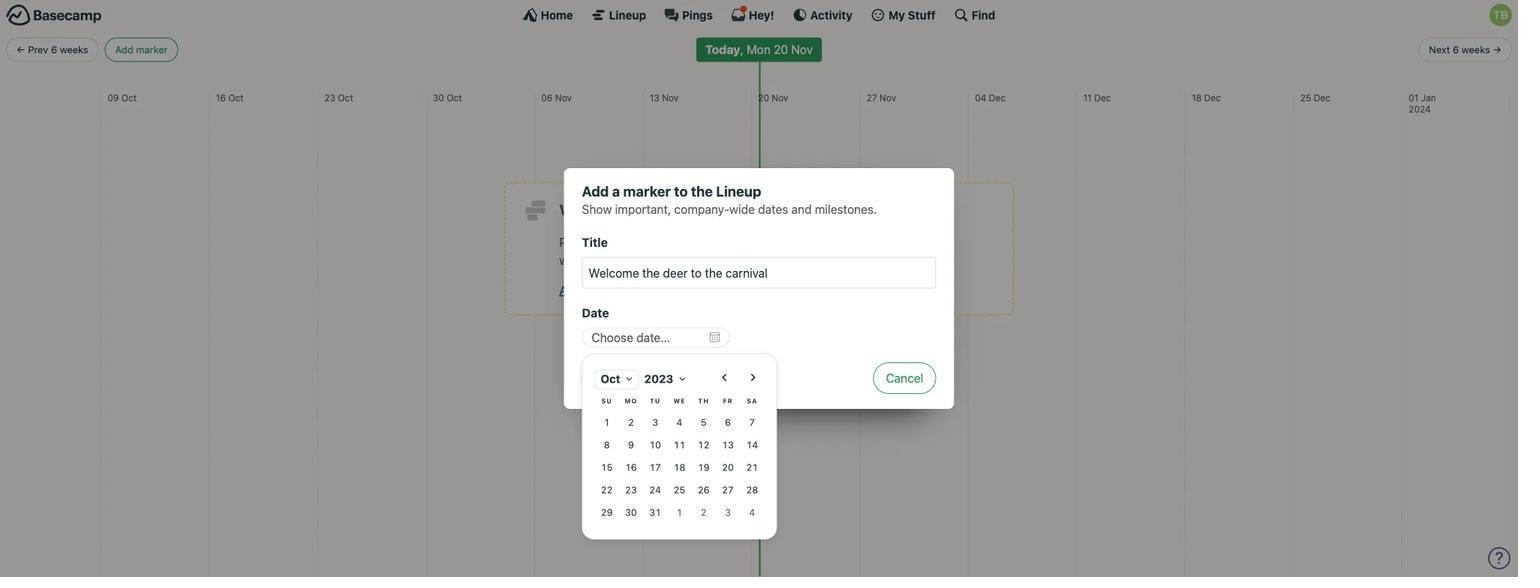 Task type: vqa. For each thing, say whether or not it's contained in the screenshot.


Task type: describe. For each thing, give the bounding box(es) containing it.
19
[[698, 462, 710, 473]]

9 button
[[620, 434, 642, 456]]

16 for 16
[[625, 462, 637, 473]]

2 horizontal spatial 6
[[1453, 44, 1459, 55]]

welcome
[[560, 201, 625, 218]]

what,
[[622, 253, 652, 267]]

next 6 weeks →
[[1429, 44, 1502, 55]]

the inside the add a marker to the lineup show important, company-wide dates and milestones.
[[691, 183, 713, 200]]

30 oct
[[433, 92, 462, 103]]

23 oct
[[324, 92, 353, 103]]

28 button
[[741, 479, 764, 502]]

we
[[674, 397, 686, 405]]

visual
[[731, 235, 762, 249]]

nov for 06 nov
[[555, 92, 572, 103]]

lineup inside main element
[[609, 8, 646, 21]]

date
[[582, 305, 609, 320]]

29
[[601, 507, 613, 518]]

lineup inside the add a marker to the lineup show important, company-wide dates and milestones.
[[716, 183, 762, 200]]

home link
[[523, 8, 573, 23]]

a right the for
[[721, 235, 728, 249]]

29 button
[[596, 502, 618, 524]]

lineup.
[[824, 283, 864, 297]]

company-
[[674, 202, 729, 216]]

lineup!
[[672, 201, 725, 218]]

0 horizontal spatial 6
[[51, 44, 57, 55]]

start
[[758, 253, 784, 267]]

a up what,
[[648, 235, 654, 249]]

24
[[650, 484, 661, 495]]

it
[[777, 283, 784, 297]]

18 dec
[[1192, 92, 1221, 103]]

2023
[[644, 372, 674, 385]]

5 button
[[693, 411, 715, 434]]

2 for 2 'button' to the left
[[628, 417, 634, 428]]

to inside the add a marker to the lineup show important, company-wide dates and milestones.
[[674, 183, 688, 200]]

my
[[889, 8, 905, 21]]

9
[[628, 439, 634, 450]]

01
[[1409, 92, 1419, 103]]

nov for 13 nov
[[662, 92, 679, 103]]

dates inside the add a marker to the lineup show important, company-wide dates and milestones.
[[758, 202, 788, 216]]

milestones.
[[815, 202, 877, 216]]

18 for 18 dec
[[1192, 92, 1202, 103]]

0 vertical spatial 3 button
[[644, 411, 667, 434]]

0 vertical spatial 1
[[604, 417, 610, 428]]

cancel link
[[873, 363, 936, 394]]

my stuff
[[889, 8, 936, 21]]

06 nov
[[541, 92, 572, 103]]

su
[[601, 397, 612, 405]]

← prev 6 weeks
[[17, 44, 88, 55]]

24 button
[[644, 479, 667, 502]]

2 horizontal spatial on
[[787, 283, 801, 297]]

activity
[[811, 8, 853, 21]]

17
[[650, 462, 661, 473]]

end.
[[810, 253, 834, 267]]

a up start
[[765, 235, 772, 249]]

add start/end dates to a project link
[[560, 283, 732, 297]]

←
[[17, 44, 25, 55]]

view
[[749, 283, 774, 297]]

11 for 11
[[674, 439, 686, 450]]

for
[[703, 235, 718, 249]]

27 nov
[[867, 92, 896, 103]]

play,
[[893, 235, 918, 249]]

8 button
[[596, 434, 618, 456]]

0 vertical spatial on
[[631, 235, 645, 249]]

Choose date… field
[[582, 328, 730, 348]]

6 inside button
[[725, 417, 731, 428]]

27 button
[[717, 479, 739, 502]]

and down snapshot
[[787, 253, 807, 267]]

01 jan 2024
[[1409, 92, 1436, 115]]

add start/end dates to a project to view it on the lineup.
[[560, 283, 864, 297]]

04 dec
[[975, 92, 1006, 103]]

cancel
[[886, 371, 924, 385]]

7 button
[[741, 411, 764, 434]]

1 vertical spatial 1 button
[[668, 502, 691, 524]]

oct for 16 oct
[[228, 92, 244, 103]]

plot
[[560, 235, 581, 249]]

marker inside add marker link
[[136, 44, 168, 55]]

lineup link
[[591, 8, 646, 23]]

welcome to the lineup!
[[560, 201, 725, 218]]

add marker
[[115, 44, 168, 55]]

add for marker
[[115, 44, 133, 55]]

and down timeline
[[655, 253, 676, 267]]

stuff
[[908, 8, 936, 21]]

31
[[650, 507, 661, 518]]

20 for 20
[[722, 462, 734, 473]]

oct for 23 oct
[[338, 92, 353, 103]]

16 for 16 oct
[[216, 92, 226, 103]]

main element
[[0, 0, 1518, 29]]

next
[[1429, 44, 1450, 55]]

and inside the add a marker to the lineup show important, company-wide dates and milestones.
[[792, 202, 812, 216]]

timeline
[[657, 235, 700, 249]]

oct for 09 oct
[[121, 92, 137, 103]]

09 oct
[[107, 92, 137, 103]]

1 horizontal spatial 1
[[677, 507, 683, 518]]

27 for 27 nov
[[867, 92, 877, 103]]

26
[[698, 484, 710, 495]]

17 button
[[644, 456, 667, 479]]

marker inside the add a marker to the lineup show important, company-wide dates and milestones.
[[623, 183, 671, 200]]

hey! button
[[731, 8, 774, 23]]

dec for 18 dec
[[1205, 92, 1221, 103]]

switch accounts image
[[6, 4, 102, 27]]

mo
[[625, 397, 637, 405]]

title
[[582, 235, 608, 249]]

oct for 30 oct
[[447, 92, 462, 103]]

06
[[541, 92, 553, 103]]

0 horizontal spatial 4 button
[[668, 411, 691, 434]]

fr
[[723, 397, 733, 405]]

22
[[601, 484, 613, 495]]

15
[[601, 462, 613, 473]]

2 for 2 'button' to the right
[[701, 507, 707, 518]]

to right show
[[628, 201, 643, 218]]

15 button
[[596, 456, 618, 479]]

0 horizontal spatial dates
[[637, 283, 667, 297]]

to down when
[[670, 283, 681, 297]]

16 oct
[[216, 92, 244, 103]]



Task type: locate. For each thing, give the bounding box(es) containing it.
04
[[975, 92, 987, 103]]

1 horizontal spatial marker
[[623, 183, 671, 200]]

1 vertical spatial projects
[[711, 253, 755, 267]]

find button
[[954, 8, 996, 23]]

2 down 26 button
[[701, 507, 707, 518]]

to left view
[[735, 283, 746, 297]]

0 horizontal spatial lineup
[[609, 8, 646, 21]]

11 for 11 dec
[[1084, 92, 1092, 103]]

1 vertical spatial 2
[[701, 507, 707, 518]]

plot projects on a timeline for a visual a snapshot of what's in play, who's working on what, and when projects start and end.
[[560, 235, 953, 267]]

14
[[746, 439, 758, 450]]

13 nov
[[650, 92, 679, 103]]

1 vertical spatial lineup
[[716, 183, 762, 200]]

project
[[694, 283, 732, 297]]

marker up important,
[[623, 183, 671, 200]]

3 for the rightmost 3 button
[[725, 507, 731, 518]]

1 horizontal spatial 3 button
[[717, 502, 739, 524]]

3 down '27' button
[[725, 507, 731, 518]]

13
[[650, 92, 660, 103], [722, 439, 734, 450]]

4 button down 'we'
[[668, 411, 691, 434]]

1 dec from the left
[[989, 92, 1006, 103]]

1 vertical spatial dates
[[637, 283, 667, 297]]

1 horizontal spatial 25
[[1301, 92, 1312, 103]]

3 dec from the left
[[1205, 92, 1221, 103]]

1 horizontal spatial 27
[[867, 92, 877, 103]]

add for start/end
[[560, 283, 581, 297]]

1 vertical spatial 3 button
[[717, 502, 739, 524]]

today
[[705, 43, 740, 57]]

1 horizontal spatial 1 button
[[668, 502, 691, 524]]

2 button
[[620, 411, 642, 434], [693, 502, 715, 524]]

1 horizontal spatial on
[[631, 235, 645, 249]]

25 button
[[668, 479, 691, 502]]

3 button down tu
[[644, 411, 667, 434]]

6 right the next
[[1453, 44, 1459, 55]]

1 horizontal spatial 30
[[625, 507, 637, 518]]

on right the it
[[787, 283, 801, 297]]

0 horizontal spatial 27
[[722, 484, 734, 495]]

1 horizontal spatial 11
[[1084, 92, 1092, 103]]

18 inside button
[[674, 462, 686, 473]]

1 vertical spatial 27
[[722, 484, 734, 495]]

14 button
[[741, 434, 764, 456]]

1 down su
[[604, 417, 610, 428]]

0 vertical spatial 23
[[324, 92, 335, 103]]

0 horizontal spatial 3 button
[[644, 411, 667, 434]]

11 dec
[[1084, 92, 1111, 103]]

the up timeline
[[646, 201, 669, 218]]

0 horizontal spatial 2
[[628, 417, 634, 428]]

2
[[628, 417, 634, 428], [701, 507, 707, 518]]

1 vertical spatial 4
[[749, 507, 755, 518]]

1 weeks from the left
[[60, 44, 88, 55]]

2 vertical spatial the
[[804, 283, 821, 297]]

1 vertical spatial add
[[582, 183, 609, 200]]

1 vertical spatial 20
[[722, 462, 734, 473]]

0 horizontal spatial 25
[[674, 484, 686, 495]]

activity link
[[792, 8, 853, 23]]

0 horizontal spatial weeks
[[60, 44, 88, 55]]

add inside the add a marker to the lineup show important, company-wide dates and milestones.
[[582, 183, 609, 200]]

0 vertical spatial lineup
[[609, 8, 646, 21]]

important,
[[615, 202, 671, 216]]

0 horizontal spatial 11
[[674, 439, 686, 450]]

0 horizontal spatial 30
[[433, 92, 444, 103]]

16 button
[[620, 456, 642, 479]]

th
[[698, 397, 709, 405]]

on up what,
[[631, 235, 645, 249]]

0 vertical spatial 13
[[650, 92, 660, 103]]

1 horizontal spatial add
[[560, 283, 581, 297]]

and up snapshot
[[792, 202, 812, 216]]

1 horizontal spatial lineup
[[716, 183, 762, 200]]

21
[[746, 462, 758, 473]]

5
[[701, 417, 707, 428]]

the
[[691, 183, 713, 200], [646, 201, 669, 218], [804, 283, 821, 297]]

4
[[677, 417, 683, 428], [749, 507, 755, 518]]

snapshot
[[775, 235, 825, 249]]

2 horizontal spatial add
[[582, 183, 609, 200]]

30 for 30
[[625, 507, 637, 518]]

0 vertical spatial marker
[[136, 44, 168, 55]]

tim burton image
[[1490, 4, 1512, 26]]

0 horizontal spatial 18
[[674, 462, 686, 473]]

lineup up wide
[[716, 183, 762, 200]]

26 button
[[693, 479, 715, 502]]

projects down visual
[[711, 253, 755, 267]]

a inside the add a marker to the lineup show important, company-wide dates and milestones.
[[612, 183, 620, 200]]

what's
[[842, 235, 877, 249]]

2024
[[1409, 104, 1431, 115]]

sa
[[747, 397, 758, 405]]

22 button
[[596, 479, 618, 502]]

0 vertical spatial 18
[[1192, 92, 1202, 103]]

25 for 25
[[674, 484, 686, 495]]

marker up the 09 oct
[[136, 44, 168, 55]]

of
[[828, 235, 839, 249]]

1 horizontal spatial 4
[[749, 507, 755, 518]]

1 horizontal spatial 3
[[725, 507, 731, 518]]

4 button down "28"
[[741, 502, 764, 524]]

home
[[541, 8, 573, 21]]

1 vertical spatial 13
[[722, 439, 734, 450]]

19 button
[[693, 456, 715, 479]]

my stuff button
[[871, 8, 936, 23]]

oct
[[121, 92, 137, 103], [228, 92, 244, 103], [338, 92, 353, 103], [447, 92, 462, 103], [601, 372, 620, 385]]

4 for bottommost 4 button
[[749, 507, 755, 518]]

12
[[698, 439, 710, 450]]

1 vertical spatial 30
[[625, 507, 637, 518]]

2 nov from the left
[[662, 92, 679, 103]]

0 horizontal spatial 1
[[604, 417, 610, 428]]

31 button
[[644, 502, 667, 524]]

20
[[758, 92, 769, 103], [722, 462, 734, 473]]

23 button
[[620, 479, 642, 502]]

0 horizontal spatial projects
[[584, 235, 628, 249]]

20 inside button
[[722, 462, 734, 473]]

1 horizontal spatial 4 button
[[741, 502, 764, 524]]

dates down what,
[[637, 283, 667, 297]]

and
[[792, 202, 812, 216], [655, 253, 676, 267], [787, 253, 807, 267]]

1 horizontal spatial 23
[[625, 484, 637, 495]]

the down end. at the top right
[[804, 283, 821, 297]]

add
[[115, 44, 133, 55], [582, 183, 609, 200], [560, 283, 581, 297]]

0 vertical spatial 25
[[1301, 92, 1312, 103]]

3 button
[[644, 411, 667, 434], [717, 502, 739, 524]]

0 horizontal spatial 23
[[324, 92, 335, 103]]

→
[[1493, 44, 1502, 55]]

13 for 13 nov
[[650, 92, 660, 103]]

8
[[604, 439, 610, 450]]

4 down 'we'
[[677, 417, 683, 428]]

1 button down su
[[596, 411, 618, 434]]

add up show
[[582, 183, 609, 200]]

0 horizontal spatial 20
[[722, 462, 734, 473]]

jan
[[1421, 92, 1436, 103]]

projects up working
[[584, 235, 628, 249]]

None text field
[[582, 257, 936, 289]]

dec for 25 dec
[[1314, 92, 1331, 103]]

25
[[1301, 92, 1312, 103], [674, 484, 686, 495]]

2 button down 26
[[693, 502, 715, 524]]

a up welcome
[[612, 183, 620, 200]]

11 button
[[668, 434, 691, 456]]

30 for 30 oct
[[433, 92, 444, 103]]

10
[[650, 439, 661, 450]]

0 horizontal spatial the
[[646, 201, 669, 218]]

when
[[679, 253, 708, 267]]

1 horizontal spatial 2
[[701, 507, 707, 518]]

11 inside button
[[674, 439, 686, 450]]

10 button
[[644, 434, 667, 456]]

nov for 20 nov
[[772, 92, 789, 103]]

0 vertical spatial 30
[[433, 92, 444, 103]]

1 vertical spatial 3
[[725, 507, 731, 518]]

3 button right 26 button
[[717, 502, 739, 524]]

1 horizontal spatial 16
[[625, 462, 637, 473]]

4 down 28 button
[[749, 507, 755, 518]]

30
[[433, 92, 444, 103], [625, 507, 637, 518]]

0 horizontal spatial 1 button
[[596, 411, 618, 434]]

add down working
[[560, 283, 581, 297]]

0 vertical spatial projects
[[584, 235, 628, 249]]

add for a
[[582, 183, 609, 200]]

lineup right home
[[609, 8, 646, 21]]

0 vertical spatial dates
[[758, 202, 788, 216]]

dates right wide
[[758, 202, 788, 216]]

weeks left →
[[1462, 44, 1490, 55]]

dec for 04 dec
[[989, 92, 1006, 103]]

prev
[[28, 44, 48, 55]]

on
[[631, 235, 645, 249], [606, 253, 619, 267], [787, 283, 801, 297]]

to up lineup!
[[674, 183, 688, 200]]

on left what,
[[606, 253, 619, 267]]

0 vertical spatial 1 button
[[596, 411, 618, 434]]

0 horizontal spatial 3
[[652, 417, 658, 428]]

add marker link
[[105, 38, 178, 62]]

dec
[[989, 92, 1006, 103], [1094, 92, 1111, 103], [1205, 92, 1221, 103], [1314, 92, 1331, 103]]

weeks right prev
[[60, 44, 88, 55]]

4 for the leftmost 4 button
[[677, 417, 683, 428]]

6 down fr
[[725, 417, 731, 428]]

4 button
[[668, 411, 691, 434], [741, 502, 764, 524]]

0 horizontal spatial 13
[[650, 92, 660, 103]]

23 inside button
[[625, 484, 637, 495]]

1 horizontal spatial 20
[[758, 92, 769, 103]]

13 inside button
[[722, 439, 734, 450]]

20 nov
[[758, 92, 789, 103]]

2 horizontal spatial the
[[804, 283, 821, 297]]

6
[[51, 44, 57, 55], [1453, 44, 1459, 55], [725, 417, 731, 428]]

25 for 25 dec
[[1301, 92, 1312, 103]]

marker
[[136, 44, 168, 55], [623, 183, 671, 200]]

2 weeks from the left
[[1462, 44, 1490, 55]]

0 vertical spatial 2
[[628, 417, 634, 428]]

0 vertical spatial 4
[[677, 417, 683, 428]]

1 vertical spatial 1
[[677, 507, 683, 518]]

25 inside button
[[674, 484, 686, 495]]

0 horizontal spatial 16
[[216, 92, 226, 103]]

None submit
[[582, 363, 634, 394]]

18 button
[[668, 456, 691, 479]]

0 vertical spatial the
[[691, 183, 713, 200]]

0 vertical spatial 27
[[867, 92, 877, 103]]

1 down 25 button
[[677, 507, 683, 518]]

0 horizontal spatial add
[[115, 44, 133, 55]]

working
[[560, 253, 602, 267]]

a left project
[[684, 283, 691, 297]]

4 dec from the left
[[1314, 92, 1331, 103]]

6 right prev
[[51, 44, 57, 55]]

23 for 23
[[625, 484, 637, 495]]

1 horizontal spatial 2 button
[[693, 502, 715, 524]]

7
[[749, 417, 755, 428]]

0 horizontal spatial 2 button
[[620, 411, 642, 434]]

0 horizontal spatial marker
[[136, 44, 168, 55]]

1 vertical spatial 25
[[674, 484, 686, 495]]

2 dec from the left
[[1094, 92, 1111, 103]]

12 button
[[693, 434, 715, 456]]

show
[[582, 202, 612, 216]]

3 down tu
[[652, 417, 658, 428]]

1 horizontal spatial weeks
[[1462, 44, 1490, 55]]

0 horizontal spatial 4
[[677, 417, 683, 428]]

1 horizontal spatial 6
[[725, 417, 731, 428]]

1 vertical spatial the
[[646, 201, 669, 218]]

start/end
[[584, 283, 634, 297]]

who's
[[921, 235, 953, 249]]

the up company-
[[691, 183, 713, 200]]

30 inside 30 button
[[625, 507, 637, 518]]

add up the 09 oct
[[115, 44, 133, 55]]

13 for 13
[[722, 439, 734, 450]]

0 horizontal spatial on
[[606, 253, 619, 267]]

add a marker to the lineup show important, company-wide dates and milestones.
[[582, 183, 877, 216]]

0 vertical spatial 2 button
[[620, 411, 642, 434]]

0 vertical spatial 4 button
[[668, 411, 691, 434]]

1
[[604, 417, 610, 428], [677, 507, 683, 518]]

13 button
[[717, 434, 739, 456]]

16 inside 'button'
[[625, 462, 637, 473]]

nov for 27 nov
[[880, 92, 896, 103]]

2 down mo
[[628, 417, 634, 428]]

25 dec
[[1301, 92, 1331, 103]]

20 for 20 nov
[[758, 92, 769, 103]]

2 vertical spatial add
[[560, 283, 581, 297]]

27 for 27
[[722, 484, 734, 495]]

3 for topmost 3 button
[[652, 417, 658, 428]]

18 for 18
[[674, 462, 686, 473]]

4 nov from the left
[[880, 92, 896, 103]]

3 nov from the left
[[772, 92, 789, 103]]

18
[[1192, 92, 1202, 103], [674, 462, 686, 473]]

1 vertical spatial 4 button
[[741, 502, 764, 524]]

6 button
[[717, 411, 739, 434]]

23 for 23 oct
[[324, 92, 335, 103]]

1 vertical spatial 11
[[674, 439, 686, 450]]

1 horizontal spatial projects
[[711, 253, 755, 267]]

wide
[[729, 202, 755, 216]]

27 inside button
[[722, 484, 734, 495]]

1 button right 31 button
[[668, 502, 691, 524]]

2 vertical spatial on
[[787, 283, 801, 297]]

0 vertical spatial 11
[[1084, 92, 1092, 103]]

1 vertical spatial marker
[[623, 183, 671, 200]]

1 nov from the left
[[555, 92, 572, 103]]

in
[[881, 235, 890, 249]]

1 vertical spatial on
[[606, 253, 619, 267]]

1 vertical spatial 16
[[625, 462, 637, 473]]

0 vertical spatial 20
[[758, 92, 769, 103]]

2 button down mo
[[620, 411, 642, 434]]

20 button
[[717, 456, 739, 479]]

1 horizontal spatial 13
[[722, 439, 734, 450]]

1 vertical spatial 2 button
[[693, 502, 715, 524]]

0 vertical spatial 3
[[652, 417, 658, 428]]

dec for 11 dec
[[1094, 92, 1111, 103]]

0 vertical spatial 16
[[216, 92, 226, 103]]

1 horizontal spatial dates
[[758, 202, 788, 216]]



